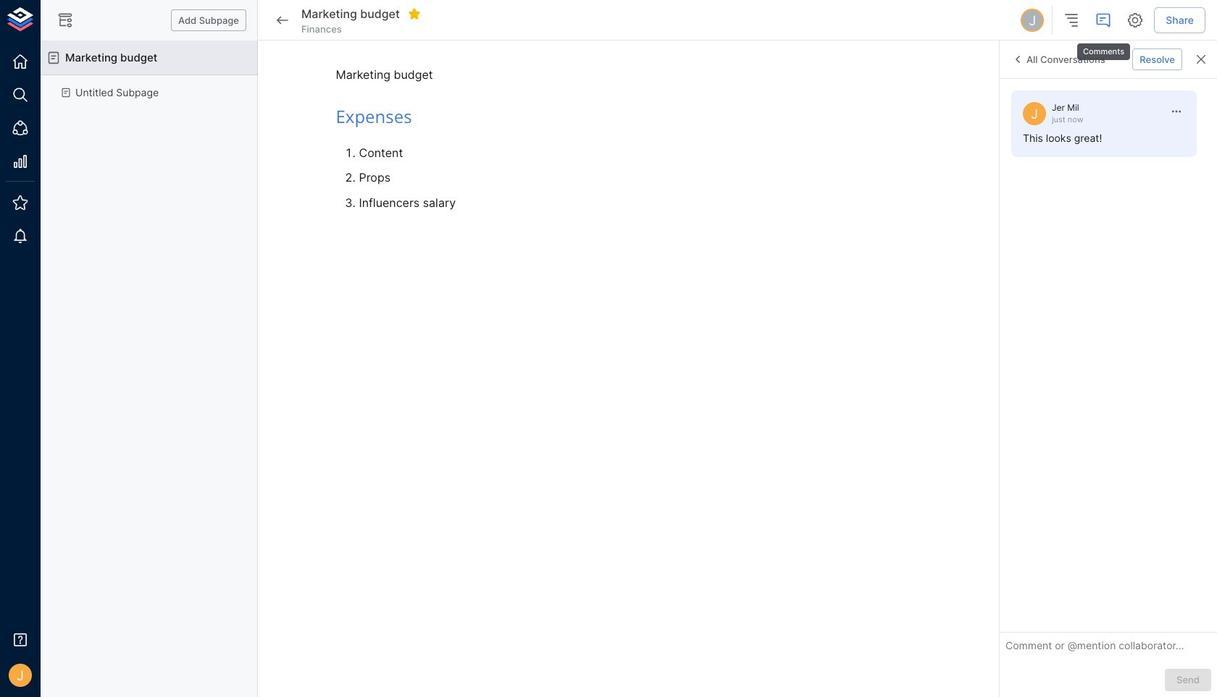 Task type: describe. For each thing, give the bounding box(es) containing it.
hide wiki image
[[57, 12, 74, 29]]

go back image
[[274, 12, 291, 29]]



Task type: locate. For each thing, give the bounding box(es) containing it.
tooltip
[[1076, 33, 1132, 62]]

settings image
[[1127, 12, 1144, 29]]

remove favorite image
[[408, 7, 421, 20]]

table of contents image
[[1063, 12, 1081, 29]]

Comment or @mention collaborator... text field
[[1006, 639, 1212, 658]]

comments image
[[1095, 12, 1113, 29]]



Task type: vqa. For each thing, say whether or not it's contained in the screenshot.
Remove Favorite image
yes



